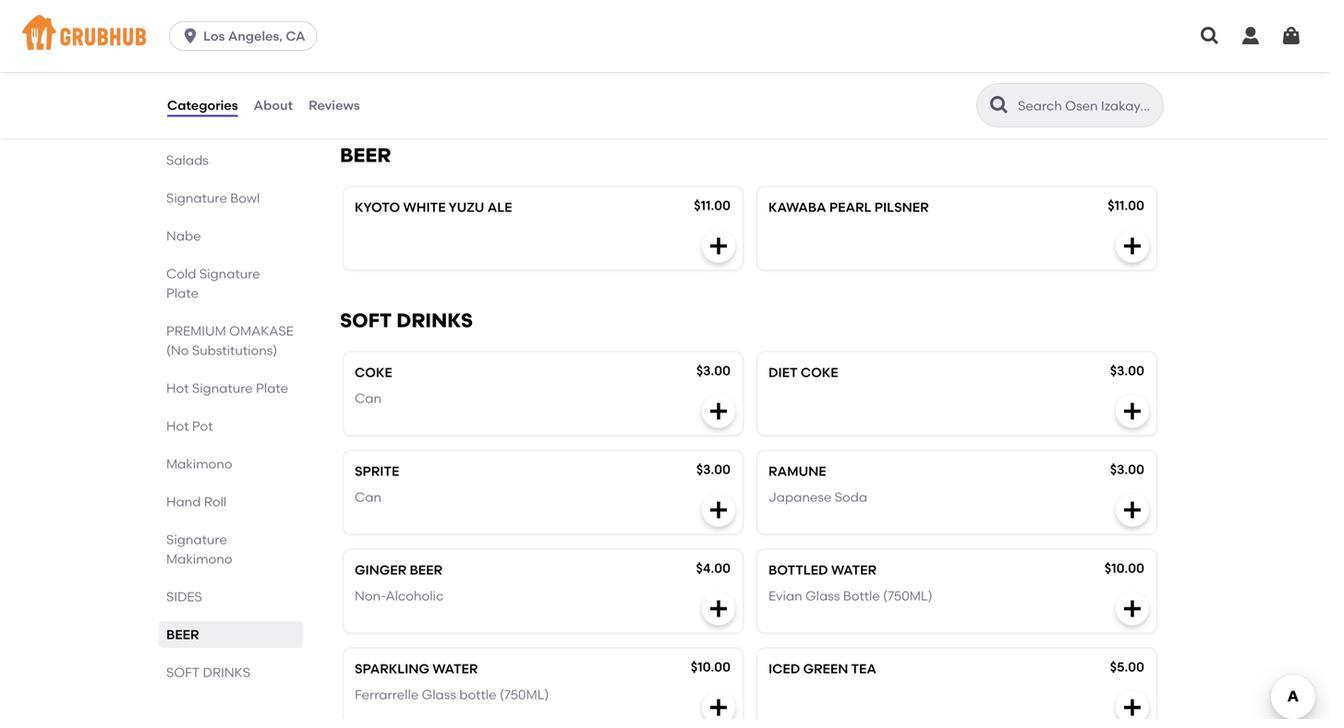Task type: describe. For each thing, give the bounding box(es) containing it.
(750ml) for ferrarrelle glass bottle (750ml)
[[500, 688, 549, 703]]

los angeles, ca button
[[169, 21, 325, 51]]

ramune
[[769, 464, 827, 479]]

pot
[[192, 419, 213, 434]]

cold
[[166, 266, 196, 282]]

signature makimono
[[166, 532, 232, 567]]

diet
[[769, 365, 798, 381]]

evian glass bottle  (750ml)
[[769, 589, 933, 604]]

white
[[403, 199, 446, 215]]

substitutions)
[[192, 343, 277, 358]]

glass for sparkling
[[422, 688, 456, 703]]

svg image for $11.00
[[1122, 235, 1144, 257]]

los angeles, ca
[[203, 28, 305, 44]]

2 vertical spatial beer
[[166, 627, 199, 643]]

kawaba
[[769, 199, 827, 215]]

ginger beer
[[355, 563, 443, 578]]

2 horizontal spatial beer
[[410, 563, 443, 578]]

tea
[[851, 661, 877, 677]]

search icon image
[[989, 94, 1011, 116]]

sparkling water
[[355, 661, 478, 677]]

omakase
[[229, 323, 294, 339]]

water for bottle
[[831, 563, 877, 578]]

salads
[[166, 152, 209, 168]]

hand
[[166, 494, 201, 510]]

kyoto
[[355, 199, 400, 215]]

plate for hot signature plate
[[256, 381, 288, 396]]

signature inside cold signature plate
[[199, 266, 260, 282]]

bottled water
[[769, 563, 877, 578]]

hot pot
[[166, 419, 213, 434]]

main navigation navigation
[[0, 0, 1330, 72]]

reviews
[[309, 97, 360, 113]]

categories
[[167, 97, 238, 113]]

$10.00 for evian glass bottle  (750ml)
[[1105, 561, 1145, 576]]

japanese
[[769, 490, 832, 506]]

svg image for $4.00
[[708, 598, 730, 620]]

yuzu
[[449, 199, 485, 215]]

angeles,
[[228, 28, 283, 44]]

signature bowl
[[166, 190, 260, 206]]

reviews button
[[308, 72, 361, 139]]

signature down salads
[[166, 190, 227, 206]]

(750ml) for evian glass bottle  (750ml)
[[883, 589, 933, 604]]

kawaba pearl pilsner
[[769, 199, 929, 215]]

non-
[[355, 589, 386, 604]]



Task type: locate. For each thing, give the bounding box(es) containing it.
Search Osen Izakaya (Sunset Blvd) search field
[[1016, 97, 1158, 115]]

1 $11.00 from the left
[[694, 198, 731, 213]]

0 vertical spatial soft
[[340, 309, 392, 332]]

makimono up hand roll
[[166, 456, 232, 472]]

alcoholic
[[386, 589, 444, 604]]

0 vertical spatial beer
[[340, 144, 391, 167]]

0 vertical spatial can
[[355, 391, 382, 407]]

ferrarrelle glass bottle (750ml)
[[355, 688, 549, 703]]

1 vertical spatial soft drinks
[[166, 665, 250, 681]]

green
[[803, 661, 849, 677]]

1 vertical spatial plate
[[256, 381, 288, 396]]

0 horizontal spatial coke
[[355, 365, 392, 381]]

bottled
[[769, 563, 828, 578]]

hot signature plate
[[166, 381, 288, 396]]

japanese soda
[[769, 490, 868, 506]]

0 horizontal spatial beer
[[166, 627, 199, 643]]

$10.00
[[1105, 561, 1145, 576], [691, 660, 731, 675]]

ale
[[488, 199, 512, 215]]

1 vertical spatial makimono
[[166, 552, 232, 567]]

bottle
[[459, 688, 497, 703]]

2 coke from the left
[[801, 365, 839, 381]]

0 horizontal spatial plate
[[166, 286, 199, 301]]

0 vertical spatial $10.00
[[1105, 561, 1145, 576]]

beer up kyoto
[[340, 144, 391, 167]]

svg image
[[1199, 25, 1221, 47], [1281, 25, 1303, 47], [708, 71, 730, 93], [708, 235, 730, 257], [708, 400, 730, 423], [1122, 400, 1144, 423], [708, 499, 730, 521], [1122, 499, 1144, 521], [708, 697, 730, 719], [1122, 697, 1144, 719]]

beer up alcoholic
[[410, 563, 443, 578]]

pilsner
[[875, 199, 929, 215]]

(no
[[166, 343, 189, 358]]

nabe
[[166, 228, 201, 244]]

1 horizontal spatial drinks
[[397, 309, 473, 332]]

(750ml)
[[883, 589, 933, 604], [500, 688, 549, 703]]

about
[[254, 97, 293, 113]]

1 hot from the top
[[166, 381, 189, 396]]

0 vertical spatial plate
[[166, 286, 199, 301]]

hot for hot pot
[[166, 419, 189, 434]]

diet coke
[[769, 365, 839, 381]]

can for sprite
[[355, 490, 382, 506]]

hot down (no
[[166, 381, 189, 396]]

pearl
[[830, 199, 872, 215]]

plate
[[166, 286, 199, 301], [256, 381, 288, 396]]

2 can from the top
[[355, 490, 382, 506]]

0 vertical spatial soft drinks
[[340, 309, 473, 332]]

soda
[[835, 490, 868, 506]]

glass for bottled
[[806, 589, 840, 604]]

sides
[[166, 589, 202, 605]]

$3.00 for ramune
[[1110, 462, 1145, 478]]

ca
[[286, 28, 305, 44]]

signature
[[166, 190, 227, 206], [199, 266, 260, 282], [192, 381, 253, 396], [166, 532, 227, 548]]

1 vertical spatial drinks
[[203, 665, 250, 681]]

water
[[831, 563, 877, 578], [433, 661, 478, 677]]

glass
[[806, 589, 840, 604], [422, 688, 456, 703]]

1 vertical spatial (750ml)
[[500, 688, 549, 703]]

2 hot from the top
[[166, 419, 189, 434]]

plate down substitutions)
[[256, 381, 288, 396]]

1 makimono from the top
[[166, 456, 232, 472]]

1 vertical spatial hot
[[166, 419, 189, 434]]

0 vertical spatial drinks
[[397, 309, 473, 332]]

0 horizontal spatial $10.00
[[691, 660, 731, 675]]

1 horizontal spatial glass
[[806, 589, 840, 604]]

can for coke
[[355, 391, 382, 407]]

0 vertical spatial glass
[[806, 589, 840, 604]]

2 makimono from the top
[[166, 552, 232, 567]]

1 horizontal spatial coke
[[801, 365, 839, 381]]

los
[[203, 28, 225, 44]]

hot left pot
[[166, 419, 189, 434]]

hand roll
[[166, 494, 227, 510]]

0 horizontal spatial drinks
[[203, 665, 250, 681]]

iced green tea
[[769, 661, 877, 677]]

sparkling
[[355, 661, 430, 677]]

can up sprite
[[355, 391, 382, 407]]

categories button
[[166, 72, 239, 139]]

$10.00 for ferrarrelle glass bottle (750ml)
[[691, 660, 731, 675]]

1 horizontal spatial soft
[[340, 309, 392, 332]]

$5.00
[[1110, 660, 1145, 675]]

0 vertical spatial (750ml)
[[883, 589, 933, 604]]

bottle
[[843, 589, 880, 604]]

0 vertical spatial makimono
[[166, 456, 232, 472]]

non-alcoholic
[[355, 589, 444, 604]]

0 horizontal spatial soft drinks
[[166, 665, 250, 681]]

1 vertical spatial $10.00
[[691, 660, 731, 675]]

1 horizontal spatial water
[[831, 563, 877, 578]]

iced
[[769, 661, 800, 677]]

1 coke from the left
[[355, 365, 392, 381]]

1 vertical spatial can
[[355, 490, 382, 506]]

soft drinks
[[340, 309, 473, 332], [166, 665, 250, 681]]

signature down substitutions)
[[192, 381, 253, 396]]

1 vertical spatial soft
[[166, 665, 200, 681]]

1 vertical spatial glass
[[422, 688, 456, 703]]

cold signature plate
[[166, 266, 260, 301]]

$3.00 for coke
[[696, 363, 731, 379]]

glass down sparkling water
[[422, 688, 456, 703]]

can down sprite
[[355, 490, 382, 506]]

$4.00
[[696, 561, 731, 576]]

0 horizontal spatial (750ml)
[[500, 688, 549, 703]]

ginger
[[355, 563, 407, 578]]

$3.00 for sprite
[[696, 462, 731, 478]]

0 vertical spatial water
[[831, 563, 877, 578]]

coke
[[355, 365, 392, 381], [801, 365, 839, 381]]

makimono
[[166, 456, 232, 472], [166, 552, 232, 567]]

hot for hot signature plate
[[166, 381, 189, 396]]

svg image
[[1240, 25, 1262, 47], [181, 27, 200, 45], [1122, 235, 1144, 257], [708, 598, 730, 620], [1122, 598, 1144, 620]]

plate for cold signature plate
[[166, 286, 199, 301]]

1 horizontal spatial plate
[[256, 381, 288, 396]]

1 vertical spatial water
[[433, 661, 478, 677]]

ferrarrelle
[[355, 688, 419, 703]]

signature right cold
[[199, 266, 260, 282]]

beer
[[340, 144, 391, 167], [410, 563, 443, 578], [166, 627, 199, 643]]

1 horizontal spatial $10.00
[[1105, 561, 1145, 576]]

sprite
[[355, 464, 399, 479]]

drinks
[[397, 309, 473, 332], [203, 665, 250, 681]]

water up evian glass bottle  (750ml)
[[831, 563, 877, 578]]

water for bottle
[[433, 661, 478, 677]]

svg image inside los angeles, ca button
[[181, 27, 200, 45]]

glass down bottled water
[[806, 589, 840, 604]]

1 horizontal spatial $11.00
[[1108, 198, 1145, 213]]

1 vertical spatial beer
[[410, 563, 443, 578]]

0 horizontal spatial water
[[433, 661, 478, 677]]

plate down cold
[[166, 286, 199, 301]]

water up ferrarrelle glass bottle (750ml) on the left bottom
[[433, 661, 478, 677]]

0 horizontal spatial soft
[[166, 665, 200, 681]]

0 horizontal spatial glass
[[422, 688, 456, 703]]

1 horizontal spatial beer
[[340, 144, 391, 167]]

0 vertical spatial hot
[[166, 381, 189, 396]]

$11.00 for kyoto white yuzu ale
[[694, 198, 731, 213]]

svg image for $10.00
[[1122, 598, 1144, 620]]

plate inside cold signature plate
[[166, 286, 199, 301]]

$3.00
[[696, 363, 731, 379], [1110, 363, 1145, 379], [696, 462, 731, 478], [1110, 462, 1145, 478]]

hot
[[166, 381, 189, 396], [166, 419, 189, 434]]

0 horizontal spatial $11.00
[[694, 198, 731, 213]]

roll
[[204, 494, 227, 510]]

signature inside signature makimono
[[166, 532, 227, 548]]

1 horizontal spatial (750ml)
[[883, 589, 933, 604]]

1 horizontal spatial soft drinks
[[340, 309, 473, 332]]

makimono up sides
[[166, 552, 232, 567]]

premium
[[166, 323, 226, 339]]

bowl
[[230, 190, 260, 206]]

premium omakase (no substitutions)
[[166, 323, 294, 358]]

signature down hand roll
[[166, 532, 227, 548]]

$11.00
[[694, 198, 731, 213], [1108, 198, 1145, 213]]

soft
[[340, 309, 392, 332], [166, 665, 200, 681]]

beer down sides
[[166, 627, 199, 643]]

about button
[[253, 72, 294, 139]]

kyoto white yuzu ale
[[355, 199, 512, 215]]

$11.00 for kawaba pearl pilsner
[[1108, 198, 1145, 213]]

2 $11.00 from the left
[[1108, 198, 1145, 213]]

evian
[[769, 589, 803, 604]]

can
[[355, 391, 382, 407], [355, 490, 382, 506]]

1 can from the top
[[355, 391, 382, 407]]



Task type: vqa. For each thing, say whether or not it's contained in the screenshot.
10–20
no



